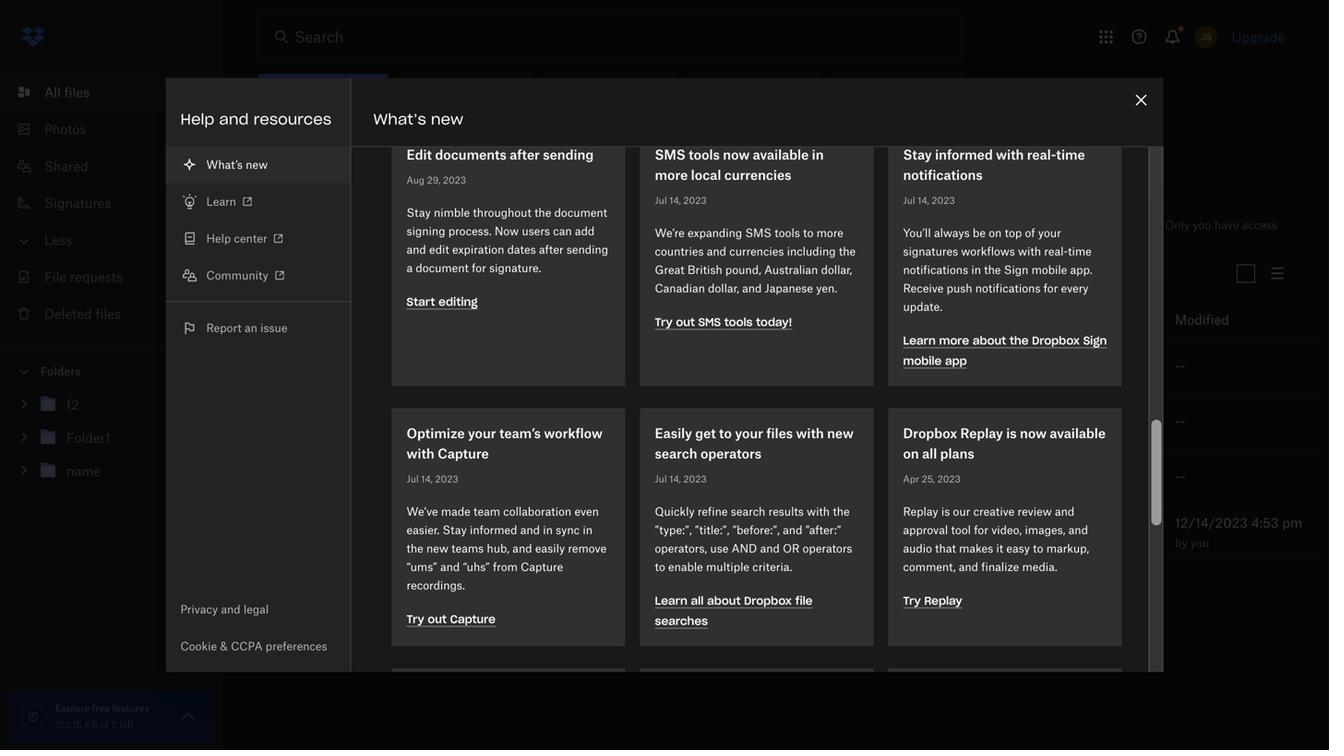 Task type: locate. For each thing, give the bounding box(es) containing it.
1 horizontal spatial dropbox
[[904, 426, 958, 441]]

mobile left app in the right top of the page
[[904, 354, 942, 368]]

1 horizontal spatial try
[[655, 315, 673, 330]]

notifications up always
[[904, 167, 983, 183]]

only you right remove from starred 'image'
[[1028, 415, 1082, 430]]

14, up "you'll"
[[918, 195, 930, 206]]

the inside learn more about the dropbox sign mobile app
[[1010, 334, 1029, 348]]

0 vertical spatial help
[[181, 110, 215, 129]]

list containing all files
[[0, 63, 222, 345]]

what's
[[374, 110, 426, 129], [206, 158, 243, 172]]

dropbox image
[[15, 18, 52, 55]]

even
[[575, 505, 599, 519]]

automated
[[923, 360, 974, 372], [923, 416, 974, 427]]

the inside we've made team collaboration even easier. stay informed and in sync in the new teams hub, and easily remove "ums" and "uhs" from capture recordings.
[[407, 542, 424, 556]]

14, up 'quickly'
[[670, 474, 681, 485]]

sign down who can access
[[1084, 334, 1107, 348]]

1 vertical spatial replay
[[904, 505, 939, 519]]

1 horizontal spatial stay
[[443, 524, 467, 537]]

replay up plans
[[961, 426, 1004, 441]]

more up including
[[817, 226, 844, 240]]

app
[[946, 354, 967, 368]]

access right have
[[1243, 218, 1278, 232]]

1 automated from the top
[[923, 360, 974, 372]]

0 horizontal spatial search
[[655, 446, 698, 462]]

1 vertical spatial dollar,
[[708, 282, 740, 296]]

table
[[233, 302, 1325, 561]]

2 vertical spatial only
[[1028, 525, 1057, 541]]

dropbox down criteria.
[[744, 594, 792, 609]]

2 horizontal spatial for
[[1044, 282, 1059, 296]]

0 vertical spatial can
[[553, 224, 572, 238]]

1 vertical spatial is
[[942, 505, 951, 519]]

1 vertical spatial what's new
[[206, 158, 268, 172]]

-
[[1176, 358, 1181, 374], [1181, 358, 1186, 374], [1176, 414, 1181, 429], [1181, 414, 1186, 429], [1176, 469, 1181, 485], [1181, 469, 1186, 485]]

can left 'add'
[[553, 224, 572, 238]]

from down hub,
[[493, 561, 518, 574]]

1 vertical spatial sign
[[1084, 334, 1107, 348]]

tools inside sms tools now available in more local currencies
[[689, 147, 720, 163]]

0 vertical spatial on
[[989, 226, 1002, 240]]

name link
[[318, 466, 352, 488]]

0 vertical spatial sms
[[655, 147, 686, 163]]

all
[[923, 446, 938, 462], [691, 594, 704, 609]]

with inside easily get to your files with new search operators
[[796, 426, 824, 441]]

after
[[510, 147, 540, 163], [539, 243, 564, 257]]

plans
[[941, 446, 975, 462]]

about inside learn more about the dropbox sign mobile app
[[973, 334, 1007, 348]]

all files list item
[[0, 74, 222, 111]]

14, for stay informed with real-time notifications
[[918, 195, 930, 206]]

name intro to dropbox.pdf, modified 12/14/2023 4:53 pm, element
[[259, 505, 1325, 561]]

new up name name, modified 12/7/2023 2:26 pm, element at bottom
[[827, 426, 854, 441]]

14,
[[670, 195, 681, 206], [918, 195, 930, 206], [421, 474, 433, 485], [670, 474, 681, 485]]

access down every
[[1086, 312, 1127, 328]]

2023 up made
[[435, 474, 459, 485]]

dropbox replay is now available on all plans
[[904, 426, 1106, 462]]

2023 for your
[[435, 474, 459, 485]]

dropbox down who
[[1033, 334, 1081, 348]]

recordings.
[[407, 579, 465, 593]]

receive
[[904, 282, 944, 296]]

2023 up always
[[932, 195, 955, 206]]

only you button inside 'name folder1, modified 11/16/2023 2:30 pm,' element
[[1028, 412, 1082, 433]]

learn link
[[166, 183, 350, 220]]

now right remove from starred 'image'
[[1020, 426, 1047, 441]]

0 vertical spatial document
[[555, 206, 608, 220]]

2 horizontal spatial learn
[[904, 334, 936, 348]]

only you inside name intro to dropbox.pdf, modified 12/14/2023 4:53 pm, element
[[1028, 525, 1082, 541]]

1 vertical spatial only you button
[[1028, 523, 1082, 543]]

1 horizontal spatial can
[[1060, 312, 1082, 328]]

media.
[[1023, 561, 1058, 574]]

sending inside stay nimble throughout the document signing process. now users can add and edit expiration dates after sending a document for signature.
[[567, 243, 609, 257]]

0 vertical spatial informed
[[936, 147, 993, 163]]

community link
[[166, 257, 350, 294]]

tools for we're expanding sms tools to more countries and currencies including the great british pound, australian dollar, canadian dollar, and japanese yen.
[[775, 226, 800, 240]]

3 -- from the top
[[1176, 469, 1186, 485]]

of inside the you'll always be on top of your signatures workflows with real-time notifications in the sign mobile app. receive push notifications for every update.
[[1025, 226, 1036, 240]]

1 horizontal spatial search
[[731, 505, 766, 519]]

learn all about dropbox file searches
[[655, 594, 813, 629]]

issue
[[261, 321, 288, 335]]

video,
[[992, 524, 1022, 537]]

yen.
[[817, 282, 838, 296]]

jul 14, 2023 for sms tools now available in more local currencies
[[655, 195, 707, 206]]

0 vertical spatial all files
[[44, 84, 90, 100]]

for down expiration in the top left of the page
[[472, 261, 486, 275]]

only for intro to dropbox.pdf
[[1028, 525, 1057, 541]]

tools left the today!
[[725, 315, 753, 330]]

from inside we've made team collaboration even easier. stay informed and in sync in the new teams hub, and easily remove "ums" and "uhs" from capture recordings.
[[493, 561, 518, 574]]

what's up learn link
[[206, 158, 243, 172]]

2 vertical spatial more
[[940, 334, 970, 348]]

you
[[1193, 218, 1212, 232], [1060, 415, 1082, 430], [1060, 525, 1082, 541], [1191, 537, 1210, 550]]

out inside try out capture link
[[428, 613, 447, 627]]

jul for easily get to your files with new search operators
[[655, 474, 667, 485]]

editing
[[439, 295, 478, 309]]

and up what's new button
[[219, 110, 249, 129]]

you'll
[[904, 226, 931, 240]]

jul for stay informed with real-time notifications
[[904, 195, 916, 206]]

about for notifications
[[973, 334, 1007, 348]]

1 only you from the top
[[1028, 415, 1082, 430]]

users
[[522, 224, 550, 238]]

1 vertical spatial only you
[[1028, 525, 1082, 541]]

try
[[655, 315, 673, 330], [904, 594, 921, 609], [407, 613, 425, 627]]

notifications inside stay informed with real-time notifications
[[904, 167, 983, 183]]

replay for try
[[925, 594, 963, 609]]

your right get
[[735, 426, 764, 441]]

1 vertical spatial mobile
[[904, 354, 942, 368]]

informed inside stay informed with real-time notifications
[[936, 147, 993, 163]]

files inside easily get to your files with new search operators
[[767, 426, 793, 441]]

0 horizontal spatial more
[[655, 167, 688, 183]]

2 automated from the top
[[923, 416, 974, 427]]

0 horizontal spatial operators
[[701, 446, 762, 462]]

try down recordings.
[[407, 613, 425, 627]]

1 horizontal spatial access
[[1243, 218, 1278, 232]]

jul up 'quickly'
[[655, 474, 667, 485]]

try for local
[[655, 315, 673, 330]]

sign
[[1005, 263, 1029, 277], [1084, 334, 1107, 348]]

new inside what's new button
[[246, 158, 268, 172]]

search up "before:", on the right of page
[[731, 505, 766, 519]]

automated inside 'name folder1, modified 11/16/2023 2:30 pm,' element
[[923, 416, 974, 427]]

sms inside we're expanding sms tools to more countries and currencies including the great british pound, australian dollar, canadian dollar, and japanese yen.
[[746, 226, 772, 240]]

2 vertical spatial stay
[[443, 524, 467, 537]]

dropbox up plans
[[904, 426, 958, 441]]

list
[[0, 63, 222, 345]]

of left 2
[[100, 720, 109, 731]]

2023 down local
[[684, 195, 707, 206]]

about inside the learn all about dropbox file searches
[[707, 594, 741, 609]]

0 horizontal spatial try
[[407, 613, 425, 627]]

0 vertical spatial what's
[[374, 110, 426, 129]]

1 only you button from the top
[[1028, 412, 1082, 433]]

0 vertical spatial try
[[655, 315, 673, 330]]

1 vertical spatial operators
[[803, 542, 853, 556]]

search inside the quickly refine search results with the "type:", "title:", "before:",  and "after:" operators, use and and or operators to enable multiple criteria.
[[731, 505, 766, 519]]

great
[[655, 263, 685, 277]]

multiple
[[706, 561, 750, 574]]

dollar, up yen.
[[822, 263, 853, 277]]

on inside dropbox replay is now available on all plans
[[904, 446, 920, 462]]

2 vertical spatial notifications
[[976, 282, 1041, 296]]

mobile inside the you'll always be on top of your signatures workflows with real-time notifications in the sign mobile app. receive push notifications for every update.
[[1032, 263, 1068, 277]]

try down comment,
[[904, 594, 921, 609]]

1 horizontal spatial about
[[973, 334, 1007, 348]]

1 horizontal spatial is
[[1007, 426, 1017, 441]]

2023 for tools
[[684, 195, 707, 206]]

2 vertical spatial --
[[1176, 469, 1186, 485]]

replay for dropbox
[[961, 426, 1004, 441]]

0 vertical spatial now
[[723, 147, 750, 163]]

1 vertical spatial dropbox
[[904, 426, 958, 441]]

-- inside name name, modified 12/7/2023 2:26 pm, element
[[1176, 469, 1186, 485]]

you inside 12/14/2023 4:53 pm by you
[[1191, 537, 1210, 550]]

optimize
[[407, 426, 465, 441]]

capture down optimize
[[438, 446, 489, 462]]

1 horizontal spatial from
[[493, 561, 518, 574]]

only inside name intro to dropbox.pdf, modified 12/14/2023 4:53 pm, element
[[1028, 525, 1057, 541]]

available
[[753, 147, 809, 163], [1050, 426, 1106, 441]]

0 vertical spatial real-
[[1028, 147, 1057, 163]]

nimble
[[434, 206, 470, 220]]

0 vertical spatial sending
[[543, 147, 594, 163]]

to left enable
[[655, 561, 666, 574]]

1 vertical spatial real-
[[1045, 245, 1069, 259]]

time inside stay informed with real-time notifications
[[1057, 147, 1086, 163]]

jul 14, 2023 up "you'll"
[[904, 195, 955, 206]]

0 vertical spatial replay
[[961, 426, 1004, 441]]

capture down recordings.
[[450, 613, 496, 627]]

out for capture
[[428, 613, 447, 627]]

results
[[769, 505, 804, 519]]

to inside replay is our creative review and approval tool for video, images, and audio that makes it easy to markup, comment, and finalize media.
[[1033, 542, 1044, 556]]

sms inside sms tools now available in more local currencies
[[655, 147, 686, 163]]

1 horizontal spatial for
[[974, 524, 989, 537]]

out inside try out sms tools today! link
[[676, 315, 695, 330]]

with inside the quickly refine search results with the "type:", "title:", "before:",  and "after:" operators, use and and or operators to enable multiple criteria.
[[807, 505, 830, 519]]

only you for intro to dropbox.pdf
[[1028, 525, 1082, 541]]

1 horizontal spatial learn
[[655, 594, 688, 609]]

jul for sms tools now available in more local currencies
[[655, 195, 667, 206]]

0 vertical spatial --
[[1176, 358, 1186, 374]]

all files
[[44, 84, 90, 100], [259, 212, 332, 238]]

and
[[732, 542, 758, 556]]

available inside dropbox replay is now available on all plans
[[1050, 426, 1106, 441]]

help center
[[206, 232, 267, 246]]

jul 14, 2023 up 'quickly'
[[655, 474, 707, 485]]

0 vertical spatial tools
[[689, 147, 720, 163]]

real- inside the you'll always be on top of your signatures workflows with real-time notifications in the sign mobile app. receive push notifications for every update.
[[1045, 245, 1069, 259]]

easily
[[535, 542, 565, 556]]

sms
[[655, 147, 686, 163], [746, 226, 772, 240], [699, 315, 721, 330]]

always
[[934, 226, 970, 240]]

notifications down signatures
[[904, 263, 969, 277]]

now up expanding
[[723, 147, 750, 163]]

sms for try out sms tools today!
[[699, 315, 721, 330]]

of right 'top'
[[1025, 226, 1036, 240]]

2 horizontal spatial more
[[940, 334, 970, 348]]

1 horizontal spatial tools
[[725, 315, 753, 330]]

activity
[[390, 166, 435, 181]]

real-
[[1028, 147, 1057, 163], [1045, 245, 1069, 259]]

1 vertical spatial time
[[1069, 245, 1092, 259]]

only you up markup,
[[1028, 525, 1082, 541]]

the down workflows on the top of page
[[985, 263, 1002, 277]]

to right intro
[[350, 525, 362, 540]]

what's new up edit
[[374, 110, 464, 129]]

photos link
[[15, 111, 222, 148]]

2 -- from the top
[[1176, 414, 1186, 429]]

all up community link
[[259, 212, 283, 238]]

1 -- from the top
[[1176, 358, 1186, 374]]

informed up always
[[936, 147, 993, 163]]

apr
[[904, 474, 920, 485]]

to right get
[[719, 426, 732, 441]]

with up "after:"
[[807, 505, 830, 519]]

you right remove from starred 'image'
[[1060, 415, 1082, 430]]

2 horizontal spatial tools
[[775, 226, 800, 240]]

automated inside name f2, modified 11/20/2023 11:54 am, element
[[923, 360, 974, 372]]

0 vertical spatial dollar,
[[822, 263, 853, 277]]

with up name name, modified 12/7/2023 2:26 pm, element at bottom
[[796, 426, 824, 441]]

kb
[[85, 720, 98, 731]]

replay inside dropbox replay is now available on all plans
[[961, 426, 1004, 441]]

sign inside the you'll always be on top of your signatures workflows with real-time notifications in the sign mobile app. receive push notifications for every update.
[[1005, 263, 1029, 277]]

stay up "you'll"
[[904, 147, 932, 163]]

to up "media."
[[1033, 542, 1044, 556]]

1 vertical spatial --
[[1176, 414, 1186, 429]]

replay is our creative review and approval tool for video, images, and audio that makes it easy to markup, comment, and finalize media.
[[904, 505, 1090, 574]]

1 vertical spatial notifications
[[904, 263, 969, 277]]

after right documents
[[510, 147, 540, 163]]

stay down made
[[443, 524, 467, 537]]

dates
[[508, 243, 536, 257]]

only you button right remove from starred 'image'
[[1028, 412, 1082, 433]]

mobile inside learn more about the dropbox sign mobile app
[[904, 354, 942, 368]]

0 horizontal spatial what's
[[206, 158, 243, 172]]

only you button down review
[[1028, 523, 1082, 543]]

name
[[318, 469, 352, 485]]

the up "after:"
[[833, 505, 850, 519]]

-- for name f2, modified 11/20/2023 11:54 am, element
[[1176, 358, 1186, 374]]

0 horizontal spatial all
[[691, 594, 704, 609]]

report an issue link
[[166, 310, 350, 347]]

tools inside we're expanding sms tools to more countries and currencies including the great british pound, australian dollar, canadian dollar, and japanese yen.
[[775, 226, 800, 240]]

stay for stay nimble throughout the document signing process. now users can add and edit expiration dates after sending a document for signature.
[[407, 206, 431, 220]]

0 horizontal spatial all files
[[44, 84, 90, 100]]

1 vertical spatial help
[[206, 232, 231, 246]]

try out capture link
[[407, 611, 496, 627]]

tools inside try out sms tools today! link
[[725, 315, 753, 330]]

only you button for intro to dropbox.pdf
[[1028, 523, 1082, 543]]

0 horizontal spatial access
[[1086, 312, 1127, 328]]

more inside we're expanding sms tools to more countries and currencies including the great british pound, australian dollar, canadian dollar, and japanese yen.
[[817, 226, 844, 240]]

the inside the quickly refine search results with the "type:", "title:", "before:",  and "after:" operators, use and and or operators to enable multiple criteria.
[[833, 505, 850, 519]]

2 horizontal spatial dropbox
[[1033, 334, 1081, 348]]

your left the team's
[[468, 426, 496, 441]]

more up app in the right top of the page
[[940, 334, 970, 348]]

1 vertical spatial from
[[493, 561, 518, 574]]

14, up we're at top
[[670, 195, 681, 206]]

markup,
[[1047, 542, 1090, 556]]

1 horizontal spatial sign
[[1084, 334, 1107, 348]]

1 vertical spatial all files
[[259, 212, 332, 238]]

you inside 'name folder1, modified 11/16/2023 2:30 pm,' element
[[1060, 415, 1082, 430]]

jul 14, 2023 for optimize your team's workflow with capture
[[407, 474, 459, 485]]

currencies right local
[[725, 167, 792, 183]]

learn inside the learn all about dropbox file searches
[[655, 594, 688, 609]]

2 horizontal spatial stay
[[904, 147, 932, 163]]

all up 'photos'
[[44, 84, 61, 100]]

automated down "update."
[[923, 360, 974, 372]]

2 vertical spatial sms
[[699, 315, 721, 330]]

dropbox inside learn more about the dropbox sign mobile app
[[1033, 334, 1081, 348]]

can inside stay nimble throughout the document signing process. now users can add and edit expiration dates after sending a document for signature.
[[553, 224, 572, 238]]

more inside sms tools now available in more local currencies
[[655, 167, 688, 183]]

of for your
[[1025, 226, 1036, 240]]

1 vertical spatial for
[[1044, 282, 1059, 296]]

all inside dropbox replay is now available on all plans
[[923, 446, 938, 462]]

sms up pound,
[[746, 226, 772, 240]]

only left have
[[1166, 218, 1190, 232]]

1 vertical spatial about
[[707, 594, 741, 609]]

less image
[[15, 232, 33, 251]]

1 horizontal spatial sms
[[699, 315, 721, 330]]

to inside easily get to your files with new search operators
[[719, 426, 732, 441]]

stay inside stay nimble throughout the document signing process. now users can add and edit expiration dates after sending a document for signature.
[[407, 206, 431, 220]]

you up markup,
[[1060, 525, 1082, 541]]

all up "25,"
[[923, 446, 938, 462]]

2 horizontal spatial sms
[[746, 226, 772, 240]]

capture inside optimize your team's workflow with capture
[[438, 446, 489, 462]]

1 horizontal spatial what's
[[374, 110, 426, 129]]

modified button
[[1176, 309, 1278, 331]]

1 vertical spatial informed
[[470, 524, 518, 537]]

mobile
[[1032, 263, 1068, 277], [904, 354, 942, 368]]

0 vertical spatial notifications
[[904, 167, 983, 183]]

2023 for informed
[[932, 195, 955, 206]]

1 horizontal spatial what's new
[[374, 110, 464, 129]]

operators down get
[[701, 446, 762, 462]]

new
[[431, 110, 464, 129], [246, 158, 268, 172], [827, 426, 854, 441], [427, 542, 449, 556]]

1 vertical spatial tools
[[775, 226, 800, 240]]

of inside explore free features 153.15 kb of 2 gb
[[100, 720, 109, 731]]

of
[[1025, 226, 1036, 240], [100, 720, 109, 731]]

name folder1, modified 11/16/2023 2:30 pm, element
[[259, 394, 1325, 450]]

new up learn link
[[246, 158, 268, 172]]

stay inside stay informed with real-time notifications
[[904, 147, 932, 163]]

sms for we're expanding sms tools to more countries and currencies including the great british pound, australian dollar, canadian dollar, and japanese yen.
[[746, 226, 772, 240]]

the inside we're expanding sms tools to more countries and currencies including the great british pound, australian dollar, canadian dollar, and japanese yen.
[[839, 245, 856, 259]]

the up users
[[535, 206, 552, 220]]

real- inside stay informed with real-time notifications
[[1028, 147, 1057, 163]]

now inside sms tools now available in more local currencies
[[723, 147, 750, 163]]

-- inside name f2, modified 11/20/2023 11:54 am, element
[[1176, 358, 1186, 374]]

2 only you button from the top
[[1028, 523, 1082, 543]]

stay
[[904, 147, 932, 163], [407, 206, 431, 220], [443, 524, 467, 537]]

the down who
[[1010, 334, 1029, 348]]

14, for easily get to your files with new search operators
[[670, 474, 681, 485]]

what's inside button
[[206, 158, 243, 172]]

sending down 'add'
[[567, 243, 609, 257]]

your right 'top'
[[1039, 226, 1062, 240]]

expiration
[[452, 243, 505, 257]]

2023 right "25,"
[[938, 474, 961, 485]]

only
[[1166, 218, 1190, 232], [1028, 415, 1057, 430], [1028, 525, 1057, 541]]

0 horizontal spatial can
[[553, 224, 572, 238]]

your
[[360, 166, 387, 181], [1039, 226, 1062, 240], [468, 426, 496, 441], [735, 426, 764, 441]]

1 vertical spatial try
[[904, 594, 921, 609]]

aug
[[407, 175, 425, 186]]

learn inside learn more about the dropbox sign mobile app
[[904, 334, 936, 348]]

operators down "after:"
[[803, 542, 853, 556]]

and down makes at the right of the page
[[959, 561, 979, 574]]

1 vertical spatial on
[[904, 446, 920, 462]]

document down edit
[[416, 261, 469, 275]]

only down review
[[1028, 525, 1057, 541]]

team's
[[500, 426, 541, 441]]

more for sms tools now available in more local currencies
[[655, 167, 688, 183]]

by
[[1176, 537, 1188, 550]]

with inside the you'll always be on top of your signatures workflows with real-time notifications in the sign mobile app. receive push notifications for every update.
[[1019, 245, 1042, 259]]

suggested from your activity
[[258, 166, 435, 181]]

on
[[989, 226, 1002, 240], [904, 446, 920, 462]]

0 vertical spatial mobile
[[1032, 263, 1068, 277]]

0 horizontal spatial what's new
[[206, 158, 268, 172]]

"uhs"
[[463, 561, 490, 574]]

1 horizontal spatial on
[[989, 226, 1002, 240]]

1 vertical spatial search
[[731, 505, 766, 519]]

less
[[44, 232, 72, 248]]

for inside stay nimble throughout the document signing process. now users can add and edit expiration dates after sending a document for signature.
[[472, 261, 486, 275]]

2023 up 'refine'
[[684, 474, 707, 485]]

on inside the you'll always be on top of your signatures workflows with real-time notifications in the sign mobile app. receive push notifications for every update.
[[989, 226, 1002, 240]]

the
[[535, 206, 552, 220], [839, 245, 856, 259], [985, 263, 1002, 277], [1010, 334, 1029, 348], [833, 505, 850, 519], [407, 542, 424, 556]]

update.
[[904, 300, 943, 314]]

all up searches
[[691, 594, 704, 609]]

use
[[711, 542, 729, 556]]

0 horizontal spatial tools
[[689, 147, 720, 163]]

deleted
[[44, 306, 92, 322]]

stay for stay informed with real-time notifications
[[904, 147, 932, 163]]

top
[[1005, 226, 1022, 240]]

app.
[[1071, 263, 1093, 277]]

1 vertical spatial capture
[[521, 561, 564, 574]]

file requests link
[[15, 259, 222, 296]]

jul 14, 2023 up we've
[[407, 474, 459, 485]]

with up 'top'
[[997, 147, 1024, 163]]

2 vertical spatial for
[[974, 524, 989, 537]]

0 horizontal spatial for
[[472, 261, 486, 275]]

workflows
[[962, 245, 1016, 259]]

tools
[[689, 147, 720, 163], [775, 226, 800, 240], [725, 315, 753, 330]]

every
[[1062, 282, 1089, 296]]

2023 right "29," at the top of the page
[[443, 175, 466, 186]]

group
[[0, 385, 222, 502]]

sms up we're at top
[[655, 147, 686, 163]]

table containing name
[[233, 302, 1325, 561]]

1 vertical spatial all
[[691, 594, 704, 609]]

1 horizontal spatial all
[[923, 446, 938, 462]]

all files up recents at the top left of the page
[[259, 212, 332, 238]]

2 only you from the top
[[1028, 525, 1082, 541]]

12/14/2023 4:53 pm by you
[[1176, 515, 1303, 550]]

what's new inside button
[[206, 158, 268, 172]]

all files up 'photos'
[[44, 84, 90, 100]]

only inside 'name folder1, modified 11/16/2023 2:30 pm,' element
[[1028, 415, 1057, 430]]

1 horizontal spatial available
[[1050, 426, 1106, 441]]

what's new
[[374, 110, 464, 129], [206, 158, 268, 172]]

dropbox
[[1033, 334, 1081, 348], [904, 426, 958, 441], [744, 594, 792, 609]]

files up name name, modified 12/7/2023 2:26 pm, element at bottom
[[767, 426, 793, 441]]

1 horizontal spatial more
[[817, 226, 844, 240]]

learn up searches
[[655, 594, 688, 609]]

push
[[947, 282, 973, 296]]

of for 2
[[100, 720, 109, 731]]

only you button inside name intro to dropbox.pdf, modified 12/14/2023 4:53 pm, element
[[1028, 523, 1082, 543]]

replay down comment,
[[925, 594, 963, 609]]

-- for 'name folder1, modified 11/16/2023 2:30 pm,' element
[[1176, 414, 1186, 429]]

0 horizontal spatial about
[[707, 594, 741, 609]]

1 vertical spatial currencies
[[730, 245, 784, 259]]

0 vertical spatial capture
[[438, 446, 489, 462]]

sms down canadian
[[699, 315, 721, 330]]

0 vertical spatial only you
[[1028, 415, 1082, 430]]

after down users
[[539, 243, 564, 257]]

help
[[181, 110, 215, 129], [206, 232, 231, 246]]

on right 'be'
[[989, 226, 1002, 240]]

all inside the learn all about dropbox file searches
[[691, 594, 704, 609]]

stay up the signing
[[407, 206, 431, 220]]

14, for optimize your team's workflow with capture
[[421, 474, 433, 485]]

1 horizontal spatial dollar,
[[822, 263, 853, 277]]

on up the apr
[[904, 446, 920, 462]]

dollar, down british
[[708, 282, 740, 296]]

images,
[[1025, 524, 1066, 537]]

only you inside 'name folder1, modified 11/16/2023 2:30 pm,' element
[[1028, 415, 1082, 430]]

more left local
[[655, 167, 688, 183]]



Task type: describe. For each thing, give the bounding box(es) containing it.
with inside stay informed with real-time notifications
[[997, 147, 1024, 163]]

and up or
[[783, 524, 803, 537]]

photos
[[44, 121, 86, 137]]

file requests
[[44, 269, 123, 285]]

have
[[1215, 218, 1240, 232]]

explore
[[55, 703, 90, 715]]

new up documents
[[431, 110, 464, 129]]

quota usage element
[[18, 703, 48, 732]]

"ums"
[[407, 561, 437, 574]]

dropbox inside the learn all about dropbox file searches
[[744, 594, 792, 609]]

automated for name f2, modified 11/20/2023 11:54 am, element
[[923, 360, 974, 372]]

operators inside easily get to your files with new search operators
[[701, 446, 762, 462]]

and left the legal
[[221, 603, 241, 617]]

and up markup,
[[1069, 524, 1089, 537]]

operators,
[[655, 542, 708, 556]]

with inside optimize your team's workflow with capture
[[407, 446, 435, 462]]

name name, modified 12/7/2023 2:26 pm, element
[[259, 450, 1325, 505]]

sign inside learn more about the dropbox sign mobile app
[[1084, 334, 1107, 348]]

1 horizontal spatial all
[[259, 212, 283, 238]]

you'll always be on top of your signatures workflows with real-time notifications in the sign mobile app. receive push notifications for every update.
[[904, 226, 1093, 314]]

dropbox.pdf
[[366, 525, 441, 540]]

starred button
[[345, 259, 421, 289]]

is inside dropbox replay is now available on all plans
[[1007, 426, 1017, 441]]

only you button for folder1
[[1028, 412, 1082, 433]]

tools for try out sms tools today!
[[725, 315, 753, 330]]

2023 for get
[[684, 474, 707, 485]]

for inside the you'll always be on top of your signatures workflows with real-time notifications in the sign mobile app. receive push notifications for every update.
[[1044, 282, 1059, 296]]

0 horizontal spatial document
[[416, 261, 469, 275]]

now inside dropbox replay is now available on all plans
[[1020, 426, 1047, 441]]

1 horizontal spatial document
[[555, 206, 608, 220]]

your inside optimize your team's workflow with capture
[[468, 426, 496, 441]]

and down pound,
[[743, 282, 762, 296]]

new inside we've made team collaboration even easier. stay informed and in sync in the new teams hub, and easily remove "ums" and "uhs" from capture recordings.
[[427, 542, 449, 556]]

gb
[[120, 720, 134, 731]]

folder1 link
[[318, 410, 362, 433]]

countries
[[655, 245, 704, 259]]

automated for 'name folder1, modified 11/16/2023 2:30 pm,' element
[[923, 416, 974, 427]]

learn all about dropbox file searches link
[[655, 592, 813, 629]]

all files link
[[15, 74, 222, 111]]

help and resources dialog
[[166, 78, 1164, 751]]

and up criteria.
[[761, 542, 780, 556]]

operators inside the quickly refine search results with the "type:", "title:", "before:",  and "after:" operators, use and and or operators to enable multiple criteria.
[[803, 542, 853, 556]]

add
[[575, 224, 595, 238]]

all files inside list item
[[44, 84, 90, 100]]

1 vertical spatial can
[[1060, 312, 1082, 328]]

add to starred image
[[991, 521, 1013, 543]]

pm
[[1283, 515, 1303, 531]]

12/14/2023
[[1176, 515, 1248, 531]]

only you for folder1
[[1028, 415, 1082, 430]]

edit
[[429, 243, 449, 257]]

free
[[92, 703, 110, 715]]

cookie & ccpa preferences button
[[166, 628, 350, 665]]

what's new button
[[166, 146, 350, 183]]

stay nimble throughout the document signing process. now users can add and edit expiration dates after sending a document for signature.
[[407, 206, 609, 275]]

made
[[441, 505, 471, 519]]

more for we're expanding sms tools to more countries and currencies including the great british pound, australian dollar, canadian dollar, and japanese yen.
[[817, 226, 844, 240]]

0 horizontal spatial learn
[[206, 195, 236, 209]]

to inside we're expanding sms tools to more countries and currencies including the great british pound, australian dollar, canadian dollar, and japanese yen.
[[803, 226, 814, 240]]

14, for sms tools now available in more local currencies
[[670, 195, 681, 206]]

2 vertical spatial capture
[[450, 613, 496, 627]]

signatures
[[44, 195, 111, 211]]

team
[[474, 505, 501, 519]]

informed inside we've made team collaboration even easier. stay informed and in sync in the new teams hub, and easily remove "ums" and "uhs" from capture recordings.
[[470, 524, 518, 537]]

learn for stay informed with real-time notifications
[[904, 334, 936, 348]]

british
[[688, 263, 723, 277]]

get
[[696, 426, 716, 441]]

process.
[[449, 224, 492, 238]]

name
[[259, 312, 296, 328]]

upgrade link
[[1233, 29, 1285, 45]]

currencies inside we're expanding sms tools to more countries and currencies including the great british pound, australian dollar, canadian dollar, and japanese yen.
[[730, 245, 784, 259]]

intro to dropbox.pdf
[[318, 525, 441, 540]]

help for help and resources
[[181, 110, 215, 129]]

name f2, modified 11/20/2023 11:54 am, element
[[259, 339, 1325, 394]]

learn for easily get to your files with new search operators
[[655, 594, 688, 609]]

the inside stay nimble throughout the document signing process. now users can add and edit expiration dates after sending a document for signature.
[[535, 206, 552, 220]]

only for folder1
[[1028, 415, 1057, 430]]

signatures link
[[15, 185, 222, 222]]

and inside stay nimble throughout the document signing process. now users can add and edit expiration dates after sending a document for signature.
[[407, 243, 426, 257]]

out for more
[[676, 315, 695, 330]]

to inside the quickly refine search results with the "type:", "title:", "before:",  and "after:" operators, use and and or operators to enable multiple criteria.
[[655, 561, 666, 574]]

in inside sms tools now available in more local currencies
[[812, 147, 824, 163]]

sync
[[556, 524, 580, 537]]

in inside the you'll always be on top of your signatures workflows with real-time notifications in the sign mobile app. receive push notifications for every update.
[[972, 263, 982, 277]]

after inside stay nimble throughout the document signing process. now users can add and edit expiration dates after sending a document for signature.
[[539, 243, 564, 257]]

replay inside replay is our creative review and approval tool for video, images, and audio that makes it easy to markup, comment, and finalize media.
[[904, 505, 939, 519]]

you left have
[[1193, 218, 1212, 232]]

new inside easily get to your files with new search operators
[[827, 426, 854, 441]]

dropbox inside dropbox replay is now available on all plans
[[904, 426, 958, 441]]

to inside "link"
[[350, 525, 362, 540]]

1 horizontal spatial all files
[[259, 212, 332, 238]]

recents
[[273, 266, 323, 282]]

and up 'images,'
[[1055, 505, 1075, 519]]

refine
[[698, 505, 728, 519]]

documents
[[435, 147, 507, 163]]

your inside the you'll always be on top of your signatures workflows with real-time notifications in the sign mobile app. receive push notifications for every update.
[[1039, 226, 1062, 240]]

remove from starred image
[[991, 410, 1013, 433]]

review
[[1018, 505, 1052, 519]]

creative
[[974, 505, 1015, 519]]

modified
[[1176, 312, 1230, 328]]

apr 25, 2023
[[904, 474, 961, 485]]

we're expanding sms tools to more countries and currencies including the great british pound, australian dollar, canadian dollar, and japanese yen.
[[655, 226, 856, 296]]

report an issue
[[206, 321, 288, 335]]

pound,
[[726, 263, 762, 277]]

stay inside we've made team collaboration even easier. stay informed and in sync in the new teams hub, and easily remove "ums" and "uhs" from capture recordings.
[[443, 524, 467, 537]]

name button
[[259, 309, 983, 331]]

or
[[783, 542, 800, 556]]

easy
[[1007, 542, 1030, 556]]

be
[[973, 226, 986, 240]]

capture inside we've made team collaboration even easier. stay informed and in sync in the new teams hub, and easily remove "ums" and "uhs" from capture recordings.
[[521, 561, 564, 574]]

your inside easily get to your files with new search operators
[[735, 426, 764, 441]]

easier.
[[407, 524, 440, 537]]

your left the activity on the top left of the page
[[360, 166, 387, 181]]

4:53
[[1252, 515, 1280, 531]]

try out capture
[[407, 613, 496, 627]]

help for help center
[[206, 232, 231, 246]]

search inside easily get to your files with new search operators
[[655, 446, 698, 462]]

and up recordings.
[[440, 561, 460, 574]]

try for all
[[904, 594, 921, 609]]

currencies inside sms tools now available in more local currencies
[[725, 167, 792, 183]]

explore free features 153.15 kb of 2 gb
[[55, 703, 149, 731]]

for inside replay is our creative review and approval tool for video, images, and audio that makes it easy to markup, comment, and finalize media.
[[974, 524, 989, 537]]

ccpa
[[231, 640, 263, 654]]

easily get to your files with new search operators
[[655, 426, 854, 462]]

recents button
[[259, 259, 337, 289]]

today!
[[756, 315, 793, 330]]

finalize
[[982, 561, 1020, 574]]

files inside list item
[[64, 84, 90, 100]]

2023 for replay
[[938, 474, 961, 485]]

"before:",
[[733, 524, 780, 537]]

0 vertical spatial only
[[1166, 218, 1190, 232]]

2023 for documents
[[443, 175, 466, 186]]

time inside the you'll always be on top of your signatures workflows with real-time notifications in the sign mobile app. receive push notifications for every update.
[[1069, 245, 1092, 259]]

0 vertical spatial access
[[1243, 218, 1278, 232]]

workflow
[[544, 426, 603, 441]]

community
[[206, 269, 269, 283]]

who
[[1028, 312, 1057, 328]]

jul for optimize your team's workflow with capture
[[407, 474, 419, 485]]

starred
[[359, 266, 406, 282]]

0 horizontal spatial from
[[328, 166, 356, 181]]

approval
[[904, 524, 949, 537]]

we've
[[407, 505, 438, 519]]

start editing link
[[407, 293, 478, 310]]

2 vertical spatial try
[[407, 613, 425, 627]]

and down the collaboration
[[521, 524, 540, 537]]

a
[[407, 261, 413, 275]]

1 vertical spatial access
[[1086, 312, 1127, 328]]

about for with
[[707, 594, 741, 609]]

requests
[[70, 269, 123, 285]]

tool
[[952, 524, 971, 537]]

available inside sms tools now available in more local currencies
[[753, 147, 809, 163]]

and down expanding
[[707, 245, 727, 259]]

optimize your team's workflow with capture
[[407, 426, 603, 462]]

only you have access
[[1166, 218, 1278, 232]]

cookie
[[181, 640, 217, 654]]

that
[[936, 542, 957, 556]]

the inside the you'll always be on top of your signatures workflows with real-time notifications in the sign mobile app. receive push notifications for every update.
[[985, 263, 1002, 277]]

files down file requests link on the left
[[96, 306, 121, 322]]

jul 14, 2023 for stay informed with real-time notifications
[[904, 195, 955, 206]]

jul 14, 2023 for easily get to your files with new search operators
[[655, 474, 707, 485]]

criteria.
[[753, 561, 793, 574]]

"after:"
[[806, 524, 842, 537]]

0 horizontal spatial dollar,
[[708, 282, 740, 296]]

quickly
[[655, 505, 695, 519]]

center
[[234, 232, 267, 246]]

help and resources
[[181, 110, 332, 129]]

0 vertical spatial after
[[510, 147, 540, 163]]

who can access
[[1028, 312, 1127, 328]]

and right hub,
[[513, 542, 532, 556]]

is inside replay is our creative review and approval tool for video, images, and audio that makes it easy to markup, comment, and finalize media.
[[942, 505, 951, 519]]

report
[[206, 321, 242, 335]]

more inside learn more about the dropbox sign mobile app
[[940, 334, 970, 348]]

all inside list item
[[44, 84, 61, 100]]

quickly refine search results with the "type:", "title:", "before:",  and "after:" operators, use and and or operators to enable multiple criteria.
[[655, 505, 853, 574]]

2
[[111, 720, 117, 731]]

&
[[220, 640, 228, 654]]

resources
[[254, 110, 332, 129]]

-- for name name, modified 12/7/2023 2:26 pm, element at bottom
[[1176, 469, 1186, 485]]

files up recents at the top left of the page
[[289, 212, 332, 238]]



Task type: vqa. For each thing, say whether or not it's contained in the screenshot.
Replay related to Dropbox
yes



